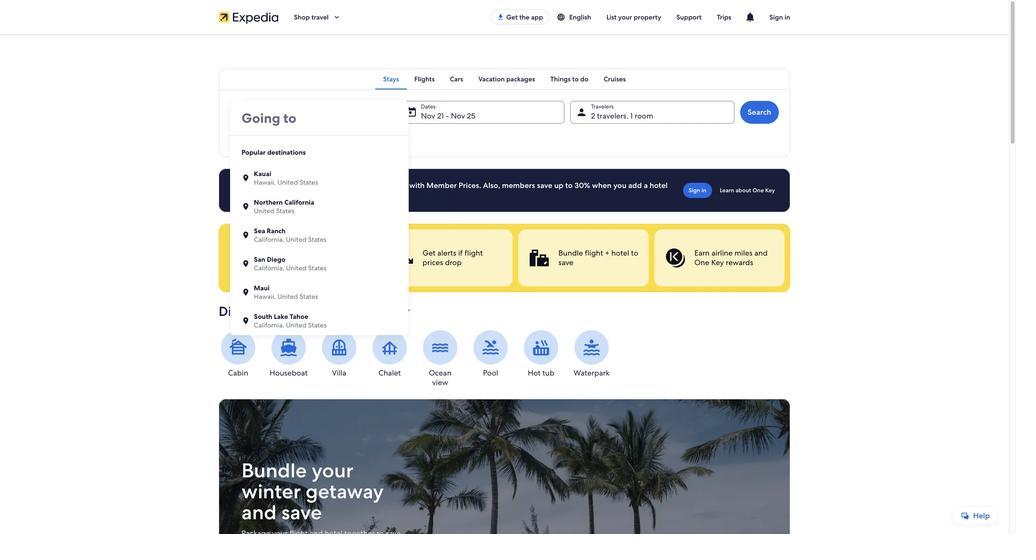 Task type: vqa. For each thing, say whether or not it's contained in the screenshot.
"a" within Bundle your winter getaway and save Package your flight and hotel together to save more on a warm-weather escape this winter.
no



Task type: describe. For each thing, give the bounding box(es) containing it.
hotels
[[386, 181, 408, 191]]

united inside san diego california, united states
[[286, 264, 307, 273]]

expedia logo image
[[219, 10, 279, 24]]

easier
[[242, 250, 278, 267]]

english
[[570, 13, 592, 21]]

save for bundle your winter getaway and save
[[282, 500, 322, 526]]

shop
[[294, 13, 310, 21]]

united inside kauai hawaii, united states
[[278, 178, 298, 187]]

sign inside dropdown button
[[770, 13, 783, 21]]

everyone
[[302, 250, 360, 267]]

cruises
[[604, 75, 626, 83]]

get the app
[[507, 13, 543, 21]]

get alerts if flight prices drop
[[423, 248, 483, 268]]

states inside sea ranch california, united states
[[308, 235, 327, 244]]

25
[[467, 111, 476, 121]]

alerts
[[438, 248, 457, 258]]

shop travel button
[[286, 6, 349, 29]]

popular destinations
[[242, 148, 306, 157]]

get the app link
[[491, 10, 550, 25]]

waterpark button
[[572, 331, 612, 378]]

travel inside dropdown button
[[312, 13, 329, 21]]

hawaii, for kauai
[[254, 178, 276, 187]]

add
[[629, 181, 642, 191]]

get for get alerts if flight prices drop
[[423, 248, 436, 258]]

hot
[[528, 368, 541, 378]]

houseboat
[[270, 368, 308, 378]]

list your property link
[[599, 9, 669, 26]]

earn airline miles and one key rewards
[[695, 248, 768, 268]]

diego
[[267, 255, 286, 264]]

prices.
[[459, 181, 482, 191]]

ocean view button
[[421, 331, 460, 388]]

if
[[458, 248, 463, 258]]

the
[[520, 13, 530, 21]]

english button
[[550, 9, 599, 26]]

drop
[[445, 258, 462, 268]]

nov 21 - nov 25
[[421, 111, 476, 121]]

1 out of 3 element
[[383, 230, 513, 287]]

united inside northern california united states
[[254, 207, 275, 215]]

hot tub
[[528, 368, 555, 378]]

maui hawaii, united states
[[254, 284, 318, 301]]

stays
[[383, 75, 399, 83]]

united inside south lake tahoe california, united states
[[286, 321, 307, 330]]

a left car
[[311, 133, 314, 142]]

flight inside bundle flight + hotel to save
[[585, 248, 603, 258]]

30%
[[575, 181, 591, 191]]

bundle for bundle flight + hotel to save
[[559, 248, 583, 258]]

flight inside save 10% or more on over 100,000 hotels with member prices. also, members save up to 30% when you add a hotel to a flight
[[278, 190, 296, 200]]

view
[[432, 378, 448, 388]]

2 nov from the left
[[451, 111, 465, 121]]

bundle your winter getaway and save main content
[[0, 34, 1010, 535]]

list
[[607, 13, 617, 21]]

california, inside south lake tahoe california, united states
[[254, 321, 285, 330]]

in inside dropdown button
[[785, 13, 791, 21]]

hot tub button
[[522, 331, 561, 378]]

hotel inside bundle flight + hotel to save
[[612, 248, 630, 258]]

do
[[581, 75, 589, 83]]

prices
[[423, 258, 443, 268]]

expedia makes it easier for everyone to travel
[[242, 235, 360, 282]]

stay
[[385, 303, 410, 320]]

cabin button
[[219, 331, 258, 378]]

you
[[614, 181, 627, 191]]

airline
[[712, 248, 733, 258]]

your for list
[[619, 13, 633, 21]]

2 travelers, 1 room button
[[570, 101, 735, 124]]

add for add a flight
[[243, 133, 255, 142]]

download the app button image
[[497, 13, 505, 21]]

sign in button
[[762, 6, 798, 29]]

save 10% or more on over 100,000 hotels with member prices. also, members save up to 30% when you add a hotel to a flight
[[263, 181, 668, 200]]

flight up popular destinations in the left of the page
[[262, 133, 278, 142]]

flights
[[415, 75, 435, 83]]

states inside kauai hawaii, united states
[[300, 178, 318, 187]]

vacation
[[479, 75, 505, 83]]

one inside earn airline miles and one key rewards
[[695, 258, 710, 268]]

your for discover
[[274, 303, 302, 320]]

bundle for bundle your winter getaway and save
[[242, 458, 307, 484]]

search
[[748, 107, 772, 117]]

houseboat button
[[269, 331, 308, 378]]

travelers,
[[597, 111, 629, 121]]

small image for south
[[242, 317, 250, 326]]

learn
[[720, 187, 735, 194]]

and inside bundle your winter getaway and save
[[242, 500, 277, 526]]

lake
[[274, 313, 288, 321]]

in inside 'link'
[[702, 187, 707, 194]]

add for add a car
[[296, 133, 309, 142]]

small image for san
[[242, 260, 250, 268]]

south lake tahoe california, united states
[[254, 313, 327, 330]]

california, for ranch
[[254, 235, 285, 244]]

it
[[336, 235, 345, 252]]

members
[[502, 181, 535, 191]]

when
[[592, 181, 612, 191]]

ocean view
[[429, 368, 452, 388]]

to inside the expedia makes it easier for everyone to travel
[[242, 265, 255, 282]]

northern california united states
[[254, 198, 314, 215]]

a left 10%
[[272, 190, 276, 200]]

bundle your winter getaway and save
[[242, 458, 384, 526]]

trips link
[[710, 9, 739, 26]]

up
[[555, 181, 564, 191]]

cruises link
[[596, 69, 634, 90]]

room
[[635, 111, 654, 121]]

add a flight
[[243, 133, 278, 142]]

small image for maui hawaii, united states
[[242, 288, 250, 297]]

small image inside english button
[[557, 13, 566, 21]]

for
[[281, 250, 299, 267]]

california, for diego
[[254, 264, 285, 273]]

things
[[551, 75, 571, 83]]

sign in inside 'link'
[[689, 187, 707, 194]]

sea
[[254, 227, 265, 235]]

cars link
[[443, 69, 471, 90]]



Task type: locate. For each thing, give the bounding box(es) containing it.
with
[[409, 181, 425, 191]]

small image left south
[[242, 317, 250, 326]]

one right the about
[[753, 187, 764, 194]]

1 horizontal spatial and
[[755, 248, 768, 258]]

0 horizontal spatial add
[[243, 133, 255, 142]]

search button
[[740, 101, 779, 124]]

discover
[[219, 303, 271, 320]]

travel sale activities deals image
[[219, 399, 791, 535]]

1 nov from the left
[[421, 111, 436, 121]]

1 vertical spatial hotel
[[612, 248, 630, 258]]

makes
[[294, 235, 333, 252]]

sign in inside dropdown button
[[770, 13, 791, 21]]

1 horizontal spatial save
[[537, 181, 553, 191]]

united inside sea ranch california, united states
[[286, 235, 307, 244]]

3 small image from the top
[[242, 260, 250, 268]]

10%
[[281, 181, 295, 191]]

united up the for
[[286, 235, 307, 244]]

1 hawaii, from the top
[[254, 178, 276, 187]]

chalet button
[[370, 331, 409, 378]]

hotel
[[650, 181, 668, 191], [612, 248, 630, 258]]

2 vertical spatial small image
[[242, 288, 250, 297]]

0 vertical spatial get
[[507, 13, 518, 21]]

small image for northern
[[242, 203, 250, 211]]

save inside bundle flight + hotel to save
[[559, 258, 574, 268]]

california, down discover
[[254, 321, 285, 330]]

1 horizontal spatial add
[[296, 133, 309, 142]]

states inside "maui hawaii, united states"
[[300, 293, 318, 301]]

to inside "things to do" link
[[573, 75, 579, 83]]

tab list
[[219, 69, 791, 90]]

save
[[263, 181, 279, 191]]

+
[[605, 248, 610, 258]]

states up everyone
[[308, 235, 327, 244]]

2 horizontal spatial save
[[559, 258, 574, 268]]

1 small image from the top
[[242, 203, 250, 211]]

travel inside the expedia makes it easier for everyone to travel
[[258, 265, 292, 282]]

1 horizontal spatial one
[[753, 187, 764, 194]]

3 california, from the top
[[254, 321, 285, 330]]

to
[[573, 75, 579, 83], [566, 181, 573, 191], [263, 190, 270, 200], [631, 248, 639, 258], [242, 265, 255, 282]]

save for bundle flight + hotel to save
[[559, 258, 574, 268]]

1 horizontal spatial hotel
[[650, 181, 668, 191]]

learn about one key link
[[716, 183, 779, 198]]

0 horizontal spatial travel
[[258, 265, 292, 282]]

flight left 'or'
[[278, 190, 296, 200]]

nov
[[421, 111, 436, 121], [451, 111, 465, 121]]

save inside bundle your winter getaway and save
[[282, 500, 322, 526]]

1 horizontal spatial travel
[[312, 13, 329, 21]]

1 horizontal spatial in
[[785, 13, 791, 21]]

1 horizontal spatial sign in
[[770, 13, 791, 21]]

0 vertical spatial sign
[[770, 13, 783, 21]]

bundle inside bundle flight + hotel to save
[[559, 248, 583, 258]]

to right up
[[566, 181, 573, 191]]

get left 'alerts'
[[423, 248, 436, 258]]

1 vertical spatial sign in
[[689, 187, 707, 194]]

1 horizontal spatial key
[[766, 187, 775, 194]]

packages
[[507, 75, 535, 83]]

hotel inside save 10% or more on over 100,000 hotels with member prices. also, members save up to 30% when you add a hotel to a flight
[[650, 181, 668, 191]]

small image left the northern
[[242, 203, 250, 211]]

expedia
[[242, 235, 291, 252]]

2 hawaii, from the top
[[254, 293, 276, 301]]

united up "sea"
[[254, 207, 275, 215]]

states
[[300, 178, 318, 187], [276, 207, 295, 215], [308, 235, 327, 244], [308, 264, 327, 273], [300, 293, 318, 301], [308, 321, 327, 330]]

1 vertical spatial save
[[559, 258, 574, 268]]

1 vertical spatial california,
[[254, 264, 285, 273]]

small image left maui
[[242, 288, 250, 297]]

hawaii, up the northern
[[254, 178, 276, 187]]

add left car
[[296, 133, 309, 142]]

a right add
[[644, 181, 648, 191]]

nov right -
[[451, 111, 465, 121]]

tab list inside bundle your winter getaway and save main content
[[219, 69, 791, 90]]

bundle
[[559, 248, 583, 258], [242, 458, 307, 484]]

get
[[507, 13, 518, 21], [423, 248, 436, 258]]

vacation packages
[[479, 75, 535, 83]]

your for bundle
[[312, 458, 354, 484]]

0 vertical spatial bundle
[[559, 248, 583, 258]]

key inside earn airline miles and one key rewards
[[712, 258, 724, 268]]

tahoe
[[290, 313, 308, 321]]

in left learn
[[702, 187, 707, 194]]

in
[[785, 13, 791, 21], [702, 187, 707, 194]]

sign in left learn
[[689, 187, 707, 194]]

1 add from the left
[[243, 133, 255, 142]]

1 horizontal spatial bundle
[[559, 248, 583, 258]]

1 california, from the top
[[254, 235, 285, 244]]

0 vertical spatial save
[[537, 181, 553, 191]]

popular
[[242, 148, 266, 157]]

0 vertical spatial and
[[755, 248, 768, 258]]

get inside get alerts if flight prices drop
[[423, 248, 436, 258]]

add up popular
[[243, 133, 255, 142]]

states right 10%
[[300, 178, 318, 187]]

miles
[[735, 248, 753, 258]]

sign inside 'link'
[[689, 187, 701, 194]]

things to do
[[551, 75, 589, 83]]

0 vertical spatial sign in
[[770, 13, 791, 21]]

key right the about
[[766, 187, 775, 194]]

villa button
[[320, 331, 359, 378]]

trailing image
[[333, 13, 341, 21]]

0 vertical spatial your
[[619, 13, 633, 21]]

1 horizontal spatial nov
[[451, 111, 465, 121]]

california
[[285, 198, 314, 207]]

hawaii, for maui
[[254, 293, 276, 301]]

1 vertical spatial key
[[712, 258, 724, 268]]

0 horizontal spatial your
[[274, 303, 302, 320]]

states inside south lake tahoe california, united states
[[308, 321, 327, 330]]

learn about one key
[[720, 187, 775, 194]]

travel down diego
[[258, 265, 292, 282]]

getaway
[[306, 479, 384, 505]]

1 horizontal spatial sign
[[770, 13, 783, 21]]

1 vertical spatial and
[[242, 500, 277, 526]]

sign in right 'communication center icon'
[[770, 13, 791, 21]]

0 horizontal spatial sign
[[689, 187, 701, 194]]

1 vertical spatial small image
[[242, 174, 250, 183]]

2 horizontal spatial your
[[619, 13, 633, 21]]

tab list containing stays
[[219, 69, 791, 90]]

united down discover your new favorite stay
[[286, 321, 307, 330]]

a
[[257, 133, 261, 142], [311, 133, 314, 142], [644, 181, 648, 191], [272, 190, 276, 200]]

in right 'communication center icon'
[[785, 13, 791, 21]]

get right download the app button icon
[[507, 13, 518, 21]]

united right diego
[[286, 264, 307, 273]]

sea ranch california, united states
[[254, 227, 327, 244]]

0 horizontal spatial bundle
[[242, 458, 307, 484]]

trips
[[717, 13, 732, 21]]

small image
[[242, 203, 250, 211], [242, 231, 250, 240], [242, 260, 250, 268], [242, 317, 250, 326]]

california, inside sea ranch california, united states
[[254, 235, 285, 244]]

cabin
[[228, 368, 248, 378]]

states inside northern california united states
[[276, 207, 295, 215]]

save inside save 10% or more on over 100,000 hotels with member prices. also, members save up to 30% when you add a hotel to a flight
[[537, 181, 553, 191]]

1 vertical spatial get
[[423, 248, 436, 258]]

states up ranch
[[276, 207, 295, 215]]

bundle flight + hotel to save
[[559, 248, 639, 268]]

states down new
[[308, 321, 327, 330]]

3 out of 3 element
[[655, 230, 785, 287]]

0 vertical spatial in
[[785, 13, 791, 21]]

over
[[337, 181, 353, 191]]

add
[[243, 133, 255, 142], [296, 133, 309, 142]]

1 vertical spatial hawaii,
[[254, 293, 276, 301]]

ranch
[[267, 227, 286, 235]]

nov 21 - nov 25 button
[[400, 101, 565, 124]]

bundle inside bundle your winter getaway and save
[[242, 458, 307, 484]]

list your property
[[607, 13, 662, 21]]

get for get the app
[[507, 13, 518, 21]]

shop travel
[[294, 13, 329, 21]]

2 travelers, 1 room
[[591, 111, 654, 121]]

about
[[736, 187, 752, 194]]

nov left 21
[[421, 111, 436, 121]]

united up the lake
[[278, 293, 298, 301]]

travel left trailing image
[[312, 13, 329, 21]]

0 horizontal spatial and
[[242, 500, 277, 526]]

sign right 'communication center icon'
[[770, 13, 783, 21]]

Going to text field
[[230, 101, 409, 135]]

0 horizontal spatial get
[[423, 248, 436, 258]]

also,
[[483, 181, 500, 191]]

0 vertical spatial travel
[[312, 13, 329, 21]]

1 vertical spatial sign
[[689, 187, 701, 194]]

hawaii, inside "maui hawaii, united states"
[[254, 293, 276, 301]]

small image left "sea"
[[242, 231, 250, 240]]

villa
[[332, 368, 347, 378]]

and
[[755, 248, 768, 258], [242, 500, 277, 526]]

san diego california, united states
[[254, 255, 327, 273]]

xsmall image
[[295, 271, 303, 278]]

your inside bundle your winter getaway and save
[[312, 458, 354, 484]]

flight right if at top
[[465, 248, 483, 258]]

0 vertical spatial key
[[766, 187, 775, 194]]

united up california
[[278, 178, 298, 187]]

south
[[254, 313, 272, 321]]

hawaii, inside kauai hawaii, united states
[[254, 178, 276, 187]]

save
[[537, 181, 553, 191], [559, 258, 574, 268], [282, 500, 322, 526]]

1 vertical spatial in
[[702, 187, 707, 194]]

to down 'san'
[[242, 265, 255, 282]]

2 vertical spatial california,
[[254, 321, 285, 330]]

small image left 'san'
[[242, 260, 250, 268]]

states inside san diego california, united states
[[308, 264, 327, 273]]

states up discover your new favorite stay
[[300, 293, 318, 301]]

2 vertical spatial your
[[312, 458, 354, 484]]

favorite
[[335, 303, 382, 320]]

2 california, from the top
[[254, 264, 285, 273]]

maui
[[254, 284, 270, 293]]

0 horizontal spatial save
[[282, 500, 322, 526]]

app
[[531, 13, 543, 21]]

0 vertical spatial small image
[[557, 13, 566, 21]]

flight inside get alerts if flight prices drop
[[465, 248, 483, 258]]

to down kauai
[[263, 190, 270, 200]]

to right +
[[631, 248, 639, 258]]

0 vertical spatial one
[[753, 187, 764, 194]]

travel
[[312, 13, 329, 21], [258, 265, 292, 282]]

ocean
[[429, 368, 452, 378]]

1 vertical spatial one
[[695, 258, 710, 268]]

0 horizontal spatial in
[[702, 187, 707, 194]]

1 horizontal spatial your
[[312, 458, 354, 484]]

a up popular
[[257, 133, 261, 142]]

hawaii,
[[254, 178, 276, 187], [254, 293, 276, 301]]

united inside "maui hawaii, united states"
[[278, 293, 298, 301]]

4 small image from the top
[[242, 317, 250, 326]]

0 horizontal spatial nov
[[421, 111, 436, 121]]

small image left kauai
[[242, 174, 250, 183]]

0 vertical spatial california,
[[254, 235, 285, 244]]

1 horizontal spatial get
[[507, 13, 518, 21]]

vacation packages link
[[471, 69, 543, 90]]

one
[[753, 187, 764, 194], [695, 258, 710, 268]]

1 vertical spatial travel
[[258, 265, 292, 282]]

0 horizontal spatial one
[[695, 258, 710, 268]]

united
[[278, 178, 298, 187], [254, 207, 275, 215], [286, 235, 307, 244], [286, 264, 307, 273], [278, 293, 298, 301], [286, 321, 307, 330]]

waterpark
[[574, 368, 610, 378]]

flight left +
[[585, 248, 603, 258]]

winter
[[242, 479, 301, 505]]

california, up easier
[[254, 235, 285, 244]]

northern
[[254, 198, 283, 207]]

one left airline
[[695, 258, 710, 268]]

2 add from the left
[[296, 133, 309, 142]]

destinations
[[267, 148, 306, 157]]

cars
[[450, 75, 463, 83]]

0 horizontal spatial sign in
[[689, 187, 707, 194]]

1 vertical spatial bundle
[[242, 458, 307, 484]]

small image
[[557, 13, 566, 21], [242, 174, 250, 183], [242, 288, 250, 297]]

sign left learn
[[689, 187, 701, 194]]

to inside bundle flight + hotel to save
[[631, 248, 639, 258]]

key right 'earn'
[[712, 258, 724, 268]]

small image for kauai hawaii, united states
[[242, 174, 250, 183]]

sign in link
[[683, 183, 713, 198]]

and inside earn airline miles and one key rewards
[[755, 248, 768, 258]]

0 vertical spatial hawaii,
[[254, 178, 276, 187]]

hotel right add
[[650, 181, 668, 191]]

kauai
[[254, 170, 271, 178]]

2 vertical spatial save
[[282, 500, 322, 526]]

2 out of 3 element
[[519, 230, 649, 287]]

hotel right +
[[612, 248, 630, 258]]

your
[[619, 13, 633, 21], [274, 303, 302, 320], [312, 458, 354, 484]]

to left do
[[573, 75, 579, 83]]

discover your new favorite stay
[[219, 303, 410, 320]]

states right 'xsmall' icon at bottom
[[308, 264, 327, 273]]

communication center icon image
[[745, 11, 757, 23]]

2 small image from the top
[[242, 231, 250, 240]]

0 horizontal spatial hotel
[[612, 248, 630, 258]]

more
[[306, 181, 324, 191]]

flights link
[[407, 69, 443, 90]]

hawaii, up south
[[254, 293, 276, 301]]

california, inside san diego california, united states
[[254, 264, 285, 273]]

0 vertical spatial hotel
[[650, 181, 668, 191]]

small image for sea
[[242, 231, 250, 240]]

1 vertical spatial your
[[274, 303, 302, 320]]

0 horizontal spatial key
[[712, 258, 724, 268]]

small image left english
[[557, 13, 566, 21]]

stays link
[[376, 69, 407, 90]]

california, up maui
[[254, 264, 285, 273]]



